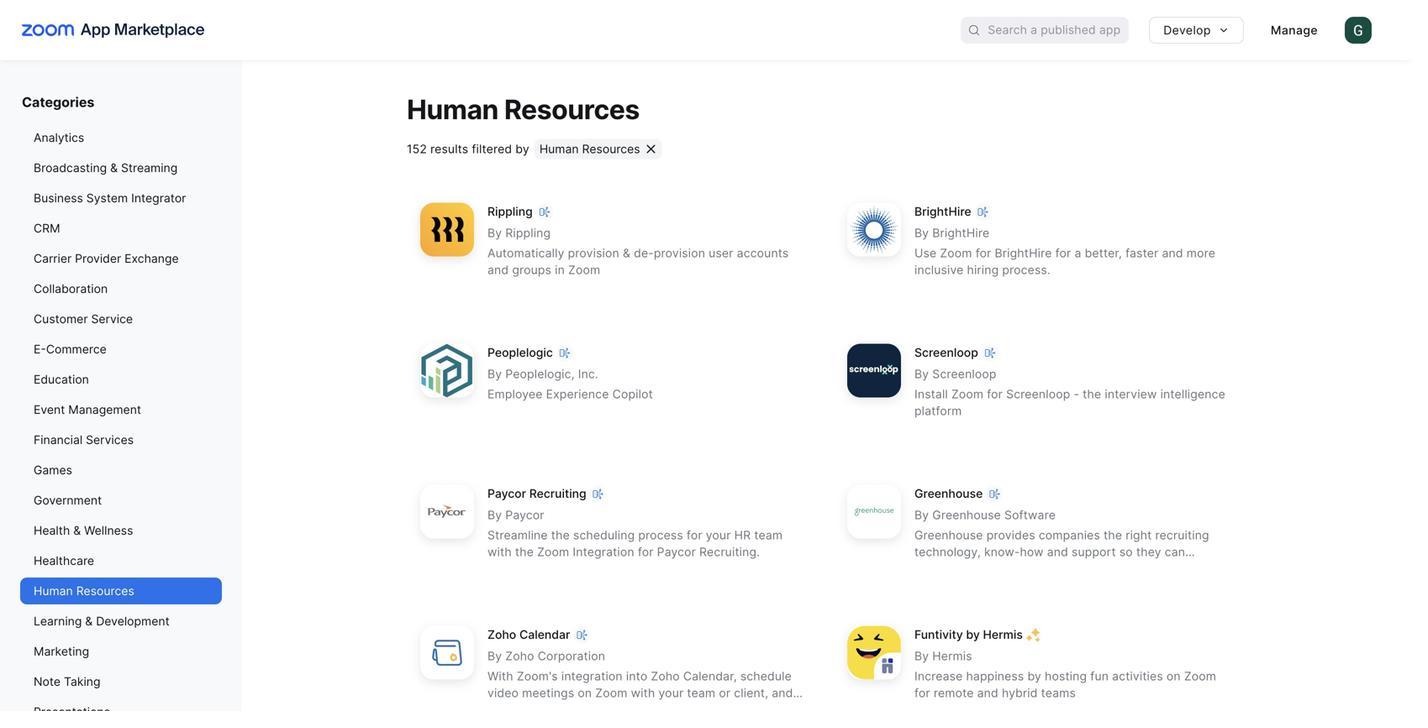 Task type: describe. For each thing, give the bounding box(es) containing it.
zoho down the into
[[620, 703, 649, 712]]

1 vertical spatial by
[[966, 628, 980, 642]]

a
[[1075, 246, 1081, 260]]

note
[[34, 675, 61, 690]]

them
[[528, 703, 557, 712]]

0 vertical spatial resources
[[504, 93, 640, 126]]

recruiting.
[[699, 545, 760, 560]]

zoom inside the by screenloop install zoom for screenloop - the interview intelligence platform
[[952, 387, 984, 402]]

business system integrator link
[[20, 185, 222, 212]]

by for by zoho corporation with zoom's integration into zoho calendar, schedule video meetings on zoom with your team or client, and launch them right from zoho calendar.
[[488, 650, 502, 664]]

by inside by hermis increase happiness by hosting fun activities on zoom for remote and hybrid teams
[[1028, 670, 1041, 684]]

streamline
[[488, 529, 548, 543]]

banner containing develop
[[0, 0, 1412, 61]]

platform
[[915, 404, 962, 418]]

support
[[1072, 545, 1116, 560]]

from
[[590, 703, 617, 712]]

know-
[[984, 545, 1020, 560]]

with inside by paycor streamline the scheduling process for your hr team with the zoom integration for paycor recruiting.
[[488, 545, 512, 560]]

collaboration
[[34, 282, 108, 296]]

health & wellness link
[[20, 518, 222, 545]]

fun
[[1090, 670, 1109, 684]]

rippling inside by rippling automatically provision & de-provision user accounts and groups in zoom
[[505, 226, 551, 240]]

for inside the by screenloop install zoom for screenloop - the interview intelligence platform
[[987, 387, 1003, 402]]

for inside by hermis increase happiness by hosting fun activities on zoom for remote and hybrid teams
[[915, 687, 930, 701]]

by for by brighthire use zoom for brighthire for a better, faster and more inclusive hiring process.
[[915, 226, 929, 240]]

broadcasting
[[34, 161, 107, 175]]

they
[[1136, 545, 1161, 560]]

and inside by hermis increase happiness by hosting fun activities on zoom for remote and hybrid teams
[[977, 687, 999, 701]]

zoho down zoho calendar
[[505, 650, 534, 664]]

manage button
[[1257, 17, 1331, 44]]

for right 'process'
[[687, 529, 702, 543]]

e-commerce
[[34, 343, 107, 357]]

human for human resources link
[[34, 585, 73, 599]]

categories
[[22, 94, 94, 111]]

on inside by hermis increase happiness by hosting fun activities on zoom for remote and hybrid teams
[[1167, 670, 1181, 684]]

e-commerce link
[[20, 336, 222, 363]]

the inside the by screenloop install zoom for screenloop - the interview intelligence platform
[[1083, 387, 1101, 402]]

crm
[[34, 221, 60, 236]]

resources for human resources link
[[76, 585, 134, 599]]

provides
[[987, 529, 1035, 543]]

note taking
[[34, 675, 100, 690]]

funtivity by hermis
[[915, 628, 1023, 642]]

broadcasting & streaming
[[34, 161, 178, 175]]

team inside by paycor streamline the scheduling process for your hr team with the zoom integration for paycor recruiting.
[[754, 529, 783, 543]]

team inside by zoho corporation with zoom's integration into zoho calendar, schedule video meetings on zoom with your team or client, and launch them right from zoho calendar.
[[687, 687, 716, 701]]

integrator
[[131, 191, 186, 206]]

0 vertical spatial by
[[516, 142, 529, 156]]

corporation
[[538, 650, 605, 664]]

de-
[[634, 246, 654, 260]]

activities
[[1112, 670, 1163, 684]]

analytics
[[34, 131, 84, 145]]

hiring
[[967, 263, 999, 277]]

recruiting
[[529, 487, 586, 501]]

learning & development link
[[20, 609, 222, 635]]

zoom inside by hermis increase happiness by hosting fun activities on zoom for remote and hybrid teams
[[1184, 670, 1216, 684]]

can
[[1165, 545, 1185, 560]]

launch
[[488, 703, 525, 712]]

hosting
[[1045, 670, 1087, 684]]

client,
[[734, 687, 768, 701]]

2 vertical spatial greenhouse
[[915, 529, 983, 543]]

human resources for human resources button
[[540, 142, 640, 156]]

service
[[91, 312, 133, 327]]

calendar.
[[652, 703, 706, 712]]

in
[[555, 263, 565, 277]]

& inside by rippling automatically provision & de-provision user accounts and groups in zoom
[[623, 246, 630, 260]]

great
[[964, 562, 993, 577]]

categories button
[[20, 94, 222, 124]]

for left a
[[1055, 246, 1071, 260]]

recruiting
[[1155, 529, 1209, 543]]

zoom inside the by brighthire use zoom for brighthire for a better, faster and more inclusive hiring process.
[[940, 246, 972, 260]]

scheduling
[[573, 529, 635, 543]]

inclusive
[[915, 263, 964, 277]]

2 vertical spatial brighthire
[[995, 246, 1052, 260]]

0 vertical spatial human
[[407, 93, 498, 126]]

& for development
[[85, 615, 93, 629]]

and inside by zoho corporation with zoom's integration into zoho calendar, schedule video meetings on zoom with your team or client, and launch them right from zoho calendar.
[[772, 687, 793, 701]]

system
[[86, 191, 128, 206]]

0 vertical spatial screenloop
[[915, 346, 978, 360]]

zoom inside by paycor streamline the scheduling process for your hr team with the zoom integration for paycor recruiting.
[[537, 545, 569, 560]]

health & wellness
[[34, 524, 133, 538]]

for down 'process'
[[638, 545, 654, 560]]

event management link
[[20, 397, 222, 424]]

by peoplelogic, inc. employee experience copilot
[[488, 367, 653, 402]]

0 vertical spatial rippling
[[488, 205, 533, 219]]

services
[[86, 433, 134, 448]]

streaming
[[121, 161, 178, 175]]

taking
[[64, 675, 100, 690]]

provider
[[75, 252, 121, 266]]

carrier
[[34, 252, 72, 266]]

on inside by zoho corporation with zoom's integration into zoho calendar, schedule video meetings on zoom with your team or client, and launch them right from zoho calendar.
[[578, 687, 592, 701]]

analytics link
[[20, 124, 222, 151]]

customer service
[[34, 312, 133, 327]]

process
[[638, 529, 683, 543]]

calendar,
[[683, 670, 737, 684]]

how
[[1020, 545, 1044, 560]]

marketing
[[34, 645, 89, 659]]

more
[[1187, 246, 1216, 260]]

calendar
[[519, 628, 570, 642]]

by for by screenloop install zoom for screenloop - the interview intelligence platform
[[915, 367, 929, 381]]

your inside by zoho corporation with zoom's integration into zoho calendar, schedule video meetings on zoom with your team or client, and launch them right from zoho calendar.
[[659, 687, 684, 701]]

learning
[[34, 615, 82, 629]]

meetings
[[522, 687, 574, 701]]

customer
[[34, 312, 88, 327]]

healthcare link
[[20, 548, 222, 575]]

by zoho corporation with zoom's integration into zoho calendar, schedule video meetings on zoom with your team or client, and launch them right from zoho calendar.
[[488, 650, 793, 712]]

happiness
[[966, 670, 1024, 684]]

government
[[34, 494, 102, 508]]

games link
[[20, 457, 222, 484]]

funtivity
[[915, 628, 963, 642]]

develop button
[[1149, 17, 1244, 44]]



Task type: locate. For each thing, give the bounding box(es) containing it.
resources inside human resources link
[[76, 585, 134, 599]]

customer service link
[[20, 306, 222, 333]]

financial services
[[34, 433, 134, 448]]

financial
[[34, 433, 83, 448]]

1 horizontal spatial human
[[407, 93, 498, 126]]

for down increase
[[915, 687, 930, 701]]

exchange
[[125, 252, 179, 266]]

human up "learning"
[[34, 585, 73, 599]]

0 horizontal spatial right
[[561, 703, 587, 712]]

& up business system integrator
[[110, 161, 118, 175]]

&
[[110, 161, 118, 175], [623, 246, 630, 260], [73, 524, 81, 538], [85, 615, 93, 629]]

& right "health"
[[73, 524, 81, 538]]

employee
[[488, 387, 543, 402]]

by up technology,
[[915, 508, 929, 523]]

& for wellness
[[73, 524, 81, 538]]

1 vertical spatial hermis
[[932, 650, 972, 664]]

by up streamline
[[488, 508, 502, 523]]

provision
[[568, 246, 619, 260], [654, 246, 705, 260]]

and inside by rippling automatically provision & de-provision user accounts and groups in zoom
[[488, 263, 509, 277]]

by
[[516, 142, 529, 156], [966, 628, 980, 642], [1028, 670, 1041, 684]]

zoom inside by rippling automatically provision & de-provision user accounts and groups in zoom
[[568, 263, 600, 277]]

event management
[[34, 403, 141, 417]]

0 vertical spatial on
[[1167, 670, 1181, 684]]

hr
[[734, 529, 751, 543]]

by rippling automatically provision & de-provision user accounts and groups in zoom
[[488, 226, 789, 277]]

by inside the by brighthire use zoom for brighthire for a better, faster and more inclusive hiring process.
[[915, 226, 929, 240]]

human resources button
[[534, 139, 662, 159]]

with
[[488, 545, 512, 560], [631, 687, 655, 701]]

become
[[915, 562, 960, 577]]

by for by hermis increase happiness by hosting fun activities on zoom for remote and hybrid teams
[[915, 650, 929, 664]]

video
[[488, 687, 519, 701]]

with
[[488, 670, 513, 684]]

software
[[1004, 508, 1056, 523]]

and down the companies
[[1047, 545, 1068, 560]]

zoom right activities
[[1184, 670, 1216, 684]]

1 vertical spatial human
[[540, 142, 579, 156]]

zoom up inclusive
[[940, 246, 972, 260]]

0 horizontal spatial on
[[578, 687, 592, 701]]

the right the -
[[1083, 387, 1101, 402]]

zoho right the into
[[651, 670, 680, 684]]

technology,
[[915, 545, 981, 560]]

paycor
[[488, 487, 526, 501], [505, 508, 544, 523], [657, 545, 696, 560]]

human up results at the left top of page
[[407, 93, 498, 126]]

hermis up increase
[[932, 650, 972, 664]]

resources for human resources button
[[582, 142, 640, 156]]

human resources inside button
[[540, 142, 640, 156]]

by inside 'by greenhouse software greenhouse provides companies the right recruiting technology, know-how and support so they can become great at hiring.'
[[915, 508, 929, 523]]

by up increase
[[915, 650, 929, 664]]

& inside learning & development link
[[85, 615, 93, 629]]

so
[[1120, 545, 1133, 560]]

search a published app element
[[961, 17, 1129, 44]]

2 vertical spatial human
[[34, 585, 73, 599]]

hiring.
[[1011, 562, 1046, 577]]

your inside by paycor streamline the scheduling process for your hr team with the zoom integration for paycor recruiting.
[[706, 529, 731, 543]]

1 vertical spatial with
[[631, 687, 655, 701]]

the up the 'so'
[[1104, 529, 1122, 543]]

0 horizontal spatial team
[[687, 687, 716, 701]]

zoom down streamline
[[537, 545, 569, 560]]

zoom's
[[517, 670, 558, 684]]

1 vertical spatial rippling
[[505, 226, 551, 240]]

1 vertical spatial resources
[[582, 142, 640, 156]]

by greenhouse software greenhouse provides companies the right recruiting technology, know-how and support so they can become great at hiring.
[[915, 508, 1209, 577]]

1 vertical spatial your
[[659, 687, 684, 701]]

teams
[[1041, 687, 1076, 701]]

health
[[34, 524, 70, 538]]

develop
[[1164, 23, 1211, 37]]

1 vertical spatial screenloop
[[932, 367, 997, 381]]

and
[[1162, 246, 1183, 260], [488, 263, 509, 277], [1047, 545, 1068, 560], [772, 687, 793, 701], [977, 687, 999, 701]]

1 vertical spatial right
[[561, 703, 587, 712]]

the
[[1083, 387, 1101, 402], [551, 529, 570, 543], [1104, 529, 1122, 543], [515, 545, 534, 560]]

manage
[[1271, 23, 1318, 37]]

banner
[[0, 0, 1412, 61]]

carrier provider exchange
[[34, 252, 179, 266]]

1 horizontal spatial your
[[706, 529, 731, 543]]

integration
[[561, 670, 623, 684]]

for right the install
[[987, 387, 1003, 402]]

human resources for human resources link
[[34, 585, 134, 599]]

at
[[997, 562, 1008, 577]]

by for by paycor streamline the scheduling process for your hr team with the zoom integration for paycor recruiting.
[[488, 508, 502, 523]]

brighthire
[[915, 205, 971, 219], [932, 226, 990, 240], [995, 246, 1052, 260]]

team right hr
[[754, 529, 783, 543]]

wellness
[[84, 524, 133, 538]]

0 vertical spatial team
[[754, 529, 783, 543]]

1 horizontal spatial provision
[[654, 246, 705, 260]]

zoho calendar
[[488, 628, 570, 642]]

hybrid
[[1002, 687, 1038, 701]]

2 vertical spatial paycor
[[657, 545, 696, 560]]

with inside by zoho corporation with zoom's integration into zoho calendar, schedule video meetings on zoom with your team or client, and launch them right from zoho calendar.
[[631, 687, 655, 701]]

use
[[915, 246, 937, 260]]

by inside by hermis increase happiness by hosting fun activities on zoom for remote and hybrid teams
[[915, 650, 929, 664]]

zoom up platform
[[952, 387, 984, 402]]

0 vertical spatial hermis
[[983, 628, 1023, 642]]

screenloop
[[915, 346, 978, 360], [932, 367, 997, 381], [1006, 387, 1070, 402]]

by up 'hybrid'
[[1028, 670, 1041, 684]]

2 vertical spatial human resources
[[34, 585, 134, 599]]

broadcasting & streaming link
[[20, 155, 222, 182]]

& inside health & wellness link
[[73, 524, 81, 538]]

1 horizontal spatial by
[[966, 628, 980, 642]]

and down schedule
[[772, 687, 793, 701]]

& inside broadcasting & streaming link
[[110, 161, 118, 175]]

1 provision from the left
[[568, 246, 619, 260]]

0 horizontal spatial provision
[[568, 246, 619, 260]]

e-
[[34, 343, 46, 357]]

zoho up with
[[488, 628, 516, 642]]

by right funtivity
[[966, 628, 980, 642]]

by for by peoplelogic, inc. employee experience copilot
[[488, 367, 502, 381]]

team down calendar,
[[687, 687, 716, 701]]

and left more
[[1162, 246, 1183, 260]]

1 vertical spatial greenhouse
[[932, 508, 1001, 523]]

resources inside human resources button
[[582, 142, 640, 156]]

2 horizontal spatial by
[[1028, 670, 1041, 684]]

your up calendar.
[[659, 687, 684, 701]]

event
[[34, 403, 65, 417]]

0 horizontal spatial by
[[516, 142, 529, 156]]

1 vertical spatial brighthire
[[932, 226, 990, 240]]

integration
[[573, 545, 634, 560]]

copilot
[[612, 387, 653, 402]]

human for human resources button
[[540, 142, 579, 156]]

right
[[1126, 529, 1152, 543], [561, 703, 587, 712]]

crm link
[[20, 215, 222, 242]]

and inside the by brighthire use zoom for brighthire for a better, faster and more inclusive hiring process.
[[1162, 246, 1183, 260]]

the down streamline
[[515, 545, 534, 560]]

by for by greenhouse software greenhouse provides companies the right recruiting technology, know-how and support so they can become great at hiring.
[[915, 508, 929, 523]]

schedule
[[740, 670, 792, 684]]

by up with
[[488, 650, 502, 664]]

paycor recruiting
[[488, 487, 586, 501]]

0 horizontal spatial your
[[659, 687, 684, 701]]

groups
[[512, 263, 551, 277]]

by for by rippling automatically provision & de-provision user accounts and groups in zoom
[[488, 226, 502, 240]]

0 vertical spatial greenhouse
[[915, 487, 983, 501]]

for up hiring
[[976, 246, 991, 260]]

into
[[626, 670, 648, 684]]

the down recruiting
[[551, 529, 570, 543]]

by screenloop install zoom for screenloop - the interview intelligence platform
[[915, 367, 1225, 418]]

better,
[[1085, 246, 1122, 260]]

by inside by paycor streamline the scheduling process for your hr team with the zoom integration for paycor recruiting.
[[488, 508, 502, 523]]

team
[[754, 529, 783, 543], [687, 687, 716, 701]]

1 vertical spatial human resources
[[540, 142, 640, 156]]

experience
[[546, 387, 609, 402]]

by inside by rippling automatically provision & de-provision user accounts and groups in zoom
[[488, 226, 502, 240]]

right up they at the right bottom
[[1126, 529, 1152, 543]]

provision left user
[[654, 246, 705, 260]]

0 vertical spatial human resources
[[407, 93, 640, 126]]

-
[[1074, 387, 1079, 402]]

human right filtered
[[540, 142, 579, 156]]

your up recruiting.
[[706, 529, 731, 543]]

management
[[68, 403, 141, 417]]

2 horizontal spatial human
[[540, 142, 579, 156]]

remote
[[934, 687, 974, 701]]

1 horizontal spatial hermis
[[983, 628, 1023, 642]]

1 horizontal spatial with
[[631, 687, 655, 701]]

by up 'employee'
[[488, 367, 502, 381]]

by inside by peoplelogic, inc. employee experience copilot
[[488, 367, 502, 381]]

by right filtered
[[516, 142, 529, 156]]

2 vertical spatial screenloop
[[1006, 387, 1070, 402]]

games
[[34, 464, 72, 478]]

1 vertical spatial team
[[687, 687, 716, 701]]

hermis inside by hermis increase happiness by hosting fun activities on zoom for remote and hybrid teams
[[932, 650, 972, 664]]

by up the install
[[915, 367, 929, 381]]

and inside 'by greenhouse software greenhouse provides companies the right recruiting technology, know-how and support so they can become great at hiring.'
[[1047, 545, 1068, 560]]

0 vertical spatial with
[[488, 545, 512, 560]]

collaboration link
[[20, 276, 222, 303]]

1 vertical spatial paycor
[[505, 508, 544, 523]]

filtered
[[472, 142, 512, 156]]

1 horizontal spatial team
[[754, 529, 783, 543]]

human inside button
[[540, 142, 579, 156]]

Search text field
[[988, 18, 1129, 43]]

hermis up the happiness
[[983, 628, 1023, 642]]

by hermis increase happiness by hosting fun activities on zoom for remote and hybrid teams
[[915, 650, 1216, 701]]

on down "integration"
[[578, 687, 592, 701]]

zoom right in
[[568, 263, 600, 277]]

education link
[[20, 366, 222, 393]]

right inside by zoho corporation with zoom's integration into zoho calendar, schedule video meetings on zoom with your team or client, and launch them right from zoho calendar.
[[561, 703, 587, 712]]

human resources link
[[20, 578, 222, 605]]

with down the into
[[631, 687, 655, 701]]

intelligence
[[1160, 387, 1225, 402]]

commerce
[[46, 343, 107, 357]]

business
[[34, 191, 83, 206]]

2 vertical spatial resources
[[76, 585, 134, 599]]

152 results filtered by
[[407, 142, 529, 156]]

peoplelogic,
[[505, 367, 575, 381]]

right inside 'by greenhouse software greenhouse provides companies the right recruiting technology, know-how and support so they can become great at hiring.'
[[1126, 529, 1152, 543]]

by inside the by screenloop install zoom for screenloop - the interview intelligence platform
[[915, 367, 929, 381]]

0 horizontal spatial with
[[488, 545, 512, 560]]

and down "automatically"
[[488, 263, 509, 277]]

2 provision from the left
[[654, 246, 705, 260]]

1 vertical spatial on
[[578, 687, 592, 701]]

process.
[[1002, 263, 1051, 277]]

& for streaming
[[110, 161, 118, 175]]

1 horizontal spatial on
[[1167, 670, 1181, 684]]

carrier provider exchange link
[[20, 245, 222, 272]]

provision left de- in the left of the page
[[568, 246, 619, 260]]

right down meetings
[[561, 703, 587, 712]]

government link
[[20, 488, 222, 514]]

0 vertical spatial paycor
[[488, 487, 526, 501]]

2 vertical spatial by
[[1028, 670, 1041, 684]]

& right "learning"
[[85, 615, 93, 629]]

& left de- in the left of the page
[[623, 246, 630, 260]]

faster
[[1126, 246, 1159, 260]]

zoom up from
[[595, 687, 628, 701]]

with down streamline
[[488, 545, 512, 560]]

interview
[[1105, 387, 1157, 402]]

by up use
[[915, 226, 929, 240]]

business system integrator
[[34, 191, 186, 206]]

0 vertical spatial right
[[1126, 529, 1152, 543]]

on right activities
[[1167, 670, 1181, 684]]

0 horizontal spatial human
[[34, 585, 73, 599]]

0 vertical spatial your
[[706, 529, 731, 543]]

the inside 'by greenhouse software greenhouse provides companies the right recruiting technology, know-how and support so they can become great at hiring.'
[[1104, 529, 1122, 543]]

0 horizontal spatial hermis
[[932, 650, 972, 664]]

0 vertical spatial brighthire
[[915, 205, 971, 219]]

by inside by zoho corporation with zoom's integration into zoho calendar, schedule video meetings on zoom with your team or client, and launch them right from zoho calendar.
[[488, 650, 502, 664]]

1 horizontal spatial right
[[1126, 529, 1152, 543]]

and down the happiness
[[977, 687, 999, 701]]

or
[[719, 687, 731, 701]]

by up "automatically"
[[488, 226, 502, 240]]

zoom inside by zoho corporation with zoom's integration into zoho calendar, schedule video meetings on zoom with your team or client, and launch them right from zoho calendar.
[[595, 687, 628, 701]]

by
[[488, 226, 502, 240], [915, 226, 929, 240], [488, 367, 502, 381], [915, 367, 929, 381], [488, 508, 502, 523], [915, 508, 929, 523], [488, 650, 502, 664], [915, 650, 929, 664]]



Task type: vqa. For each thing, say whether or not it's contained in the screenshot.


